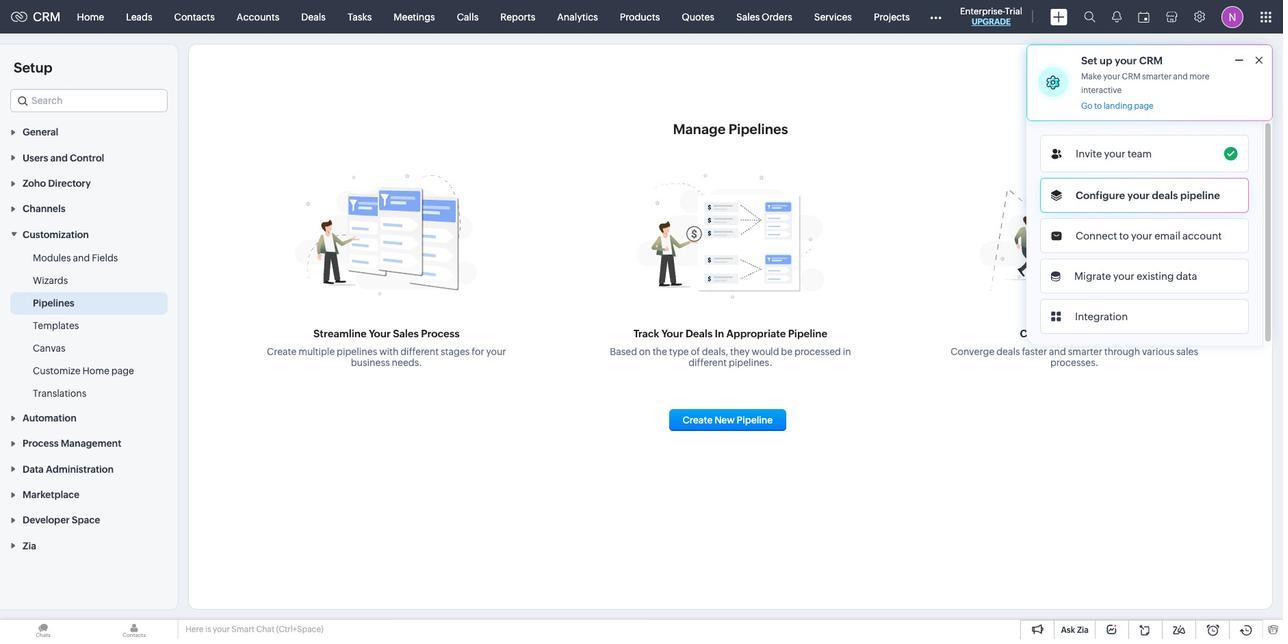 Task type: describe. For each thing, give the bounding box(es) containing it.
smarter for faster
[[1068, 346, 1102, 357]]

data
[[1176, 270, 1197, 282]]

1 vertical spatial crm
[[1139, 55, 1163, 66]]

process
[[421, 328, 460, 339]]

your left the email
[[1131, 230, 1152, 242]]

projects link
[[863, 0, 921, 33]]

process management button
[[0, 430, 178, 456]]

and inside "link"
[[73, 252, 90, 263]]

migrate
[[1074, 270, 1111, 282]]

and inside dropdown button
[[50, 152, 68, 163]]

profile image
[[1222, 6, 1243, 28]]

converge deals faster converge deals faster and smarter through various sales processes.
[[951, 328, 1198, 368]]

accounts link
[[226, 0, 290, 33]]

up
[[1100, 55, 1112, 66]]

products
[[620, 11, 660, 22]]

pipelines inside customization region
[[33, 297, 74, 308]]

0 vertical spatial crm
[[33, 10, 61, 24]]

connect to your email account
[[1076, 230, 1222, 242]]

with
[[379, 346, 399, 357]]

users and control
[[23, 152, 104, 163]]

your inside track your deals in appropriate pipeline based on the type of deals, they would be processed in different pipelines.
[[662, 328, 683, 339]]

landing
[[1104, 101, 1133, 111]]

your right 'up'
[[1115, 55, 1137, 66]]

smart
[[232, 625, 255, 634]]

1 vertical spatial zia
[[1077, 625, 1089, 635]]

orders
[[762, 11, 792, 22]]

manage
[[673, 121, 726, 137]]

setup
[[14, 60, 52, 75]]

email
[[1155, 230, 1180, 242]]

general button
[[0, 119, 178, 145]]

contacts image
[[91, 620, 177, 639]]

zoho directory
[[23, 178, 91, 189]]

automation
[[23, 413, 76, 424]]

modules and fields link
[[33, 251, 118, 265]]

translations
[[33, 388, 87, 399]]

1 vertical spatial faster
[[1022, 346, 1047, 357]]

signals image
[[1112, 11, 1122, 23]]

appropriate
[[726, 328, 786, 339]]

reports link
[[489, 0, 546, 33]]

process
[[23, 438, 59, 449]]

go
[[1081, 101, 1092, 111]]

quotes link
[[671, 0, 725, 33]]

deals up the email
[[1152, 190, 1178, 201]]

customize
[[33, 365, 80, 376]]

business
[[351, 357, 390, 368]]

enterprise-
[[960, 6, 1005, 16]]

processes.
[[1050, 357, 1099, 368]]

1 horizontal spatial faster
[[1099, 328, 1129, 339]]

invite your team
[[1076, 148, 1152, 159]]

smarter for your
[[1142, 72, 1172, 81]]

accounts
[[237, 11, 279, 22]]

and inside set up your crm make your crm smarter and more interactive go to landing page
[[1173, 72, 1188, 81]]

management
[[61, 438, 121, 449]]

customization
[[23, 229, 89, 240]]

1 horizontal spatial pipelines
[[729, 121, 788, 137]]

they
[[730, 346, 750, 357]]

configure
[[1076, 190, 1125, 201]]

sales inside converge deals faster converge deals faster and smarter through various sales processes.
[[1176, 346, 1198, 357]]

your right configure
[[1127, 190, 1150, 201]]

1 horizontal spatial pipeline
[[1180, 190, 1220, 201]]

home link
[[66, 0, 115, 33]]

deals left processes.
[[996, 346, 1020, 357]]

account
[[1182, 230, 1222, 242]]

1 vertical spatial in
[[843, 346, 851, 357]]

ask
[[1061, 625, 1075, 635]]

help image
[[1217, 86, 1227, 98]]

profile element
[[1213, 0, 1252, 33]]

the
[[653, 346, 667, 357]]

wizards link
[[33, 274, 68, 287]]

automation button
[[0, 405, 178, 430]]

quotes
[[682, 11, 714, 22]]

1 horizontal spatial converge
[[1020, 328, 1068, 339]]

pipeline
[[737, 415, 773, 426]]

your down 'up'
[[1103, 72, 1120, 81]]

1 vertical spatial to
[[1119, 230, 1129, 242]]

your right for
[[486, 346, 506, 357]]

make
[[1081, 72, 1102, 81]]

track
[[633, 328, 659, 339]]

0 vertical spatial home
[[77, 11, 104, 22]]

invite
[[1076, 148, 1102, 159]]

calendar image
[[1138, 11, 1150, 22]]

tasks
[[348, 11, 372, 22]]

processed
[[794, 346, 841, 357]]

team
[[1128, 148, 1152, 159]]

ask zia
[[1061, 625, 1089, 635]]

deals down integration
[[1070, 328, 1097, 339]]

2 vertical spatial crm
[[1122, 72, 1141, 81]]

modules
[[33, 252, 71, 263]]

streamline
[[313, 328, 367, 339]]

your right migrate
[[1113, 270, 1135, 282]]

deals
[[301, 11, 326, 22]]

deals link
[[290, 0, 337, 33]]

to inside set up your crm make your crm smarter and more interactive go to landing page
[[1094, 101, 1102, 111]]

tasks link
[[337, 0, 383, 33]]

sales orders link
[[725, 0, 803, 33]]

for
[[472, 346, 484, 357]]

stages
[[441, 346, 470, 357]]

manage pipelines
[[673, 121, 788, 137]]

track your deals in appropriate pipeline based on the type of deals, they would be processed in different pipelines.
[[610, 328, 851, 368]]

be
[[781, 346, 793, 357]]

streamline your sales process create multiple pipelines with different stages for your business needs.
[[267, 328, 506, 368]]

control
[[70, 152, 104, 163]]

through
[[1104, 346, 1140, 357]]

connect
[[1076, 230, 1117, 242]]



Task type: locate. For each thing, give the bounding box(es) containing it.
create left new
[[683, 415, 713, 426]]

0 horizontal spatial smarter
[[1068, 346, 1102, 357]]

here
[[185, 625, 204, 634]]

here is your smart chat (ctrl+space)
[[185, 625, 324, 634]]

customization region
[[0, 247, 178, 405]]

search element
[[1076, 0, 1104, 34]]

0 horizontal spatial page
[[111, 365, 134, 376]]

your left 'team'
[[1104, 148, 1125, 159]]

channels button
[[0, 196, 178, 221]]

smarter
[[1142, 72, 1172, 81], [1068, 346, 1102, 357]]

Other Modules field
[[921, 6, 950, 28]]

sales inside streamline your sales process create multiple pipelines with different stages for your business needs.
[[393, 328, 419, 339]]

configure your deals pipeline
[[1076, 190, 1220, 201]]

services link
[[803, 0, 863, 33]]

enterprise-trial upgrade
[[960, 6, 1022, 27]]

meetings link
[[383, 0, 446, 33]]

page right landing
[[1134, 101, 1154, 111]]

interactive
[[1081, 86, 1122, 95]]

multiple
[[299, 346, 335, 357]]

crm down calendar image
[[1139, 55, 1163, 66]]

and left more
[[1173, 72, 1188, 81]]

in up the deals,
[[715, 328, 724, 339]]

deals inside track your deals in appropriate pipeline based on the type of deals, they would be processed in different pipelines.
[[686, 328, 713, 339]]

developer space button
[[0, 507, 178, 533]]

sales right various
[[1176, 346, 1198, 357]]

home left leads link
[[77, 11, 104, 22]]

pipelines
[[337, 346, 377, 357]]

pipeline up account
[[1180, 190, 1220, 201]]

pipelines.
[[729, 357, 772, 368]]

page up automation dropdown button
[[111, 365, 134, 376]]

based
[[610, 346, 637, 357]]

1 horizontal spatial in
[[843, 346, 851, 357]]

leads
[[126, 11, 152, 22]]

on
[[639, 346, 651, 357]]

home
[[77, 11, 104, 22], [82, 365, 110, 376]]

different down process
[[400, 346, 439, 357]]

directory
[[48, 178, 91, 189]]

0 horizontal spatial to
[[1094, 101, 1102, 111]]

pipeline up processed
[[788, 328, 828, 339]]

your right is
[[213, 625, 230, 634]]

general
[[23, 127, 58, 138]]

smarter left more
[[1142, 72, 1172, 81]]

1 horizontal spatial page
[[1134, 101, 1154, 111]]

0 horizontal spatial in
[[715, 328, 724, 339]]

deals,
[[702, 346, 728, 357]]

different left they
[[689, 357, 727, 368]]

sales
[[393, 328, 419, 339], [1176, 346, 1198, 357]]

0 vertical spatial faster
[[1099, 328, 1129, 339]]

different inside track your deals in appropriate pipeline based on the type of deals, they would be processed in different pipelines.
[[689, 357, 727, 368]]

page inside set up your crm make your crm smarter and more interactive go to landing page
[[1134, 101, 1154, 111]]

templates link
[[33, 319, 79, 332]]

projects
[[874, 11, 910, 22]]

various
[[1142, 346, 1174, 357]]

deals up of
[[686, 328, 713, 339]]

0 vertical spatial sales
[[393, 328, 419, 339]]

data administration
[[23, 464, 114, 475]]

smarter left the through on the bottom right
[[1068, 346, 1102, 357]]

0 horizontal spatial create
[[267, 346, 297, 357]]

chats image
[[0, 620, 86, 639]]

canvas
[[33, 343, 65, 354]]

0 vertical spatial in
[[715, 328, 724, 339]]

0 horizontal spatial pipeline
[[788, 328, 828, 339]]

1 vertical spatial home
[[82, 365, 110, 376]]

0 vertical spatial pipeline
[[1180, 190, 1220, 201]]

1 vertical spatial page
[[111, 365, 134, 376]]

your up with
[[369, 328, 391, 339]]

1 vertical spatial pipeline
[[788, 328, 828, 339]]

contacts
[[174, 11, 215, 22]]

channels
[[23, 204, 65, 214]]

0 horizontal spatial zia
[[23, 540, 36, 551]]

analytics link
[[546, 0, 609, 33]]

0 horizontal spatial converge
[[951, 346, 995, 357]]

0 vertical spatial to
[[1094, 101, 1102, 111]]

1 vertical spatial smarter
[[1068, 346, 1102, 357]]

create menu element
[[1042, 0, 1076, 33]]

(ctrl+space)
[[276, 625, 324, 634]]

reports
[[500, 11, 535, 22]]

calls
[[457, 11, 479, 22]]

0 vertical spatial zia
[[23, 540, 36, 551]]

chat
[[256, 625, 274, 634]]

and right users
[[50, 152, 68, 163]]

1 horizontal spatial zia
[[1077, 625, 1089, 635]]

and
[[1173, 72, 1188, 81], [50, 152, 68, 163], [73, 252, 90, 263], [1049, 346, 1066, 357]]

1 horizontal spatial sales
[[1176, 346, 1198, 357]]

create menu image
[[1050, 9, 1068, 25]]

data administration button
[[0, 456, 178, 482]]

faster left processes.
[[1022, 346, 1047, 357]]

None field
[[10, 89, 168, 112]]

would
[[752, 346, 779, 357]]

crm
[[33, 10, 61, 24], [1139, 55, 1163, 66], [1122, 72, 1141, 81]]

zia right ask
[[1077, 625, 1089, 635]]

1 horizontal spatial create
[[683, 415, 713, 426]]

products link
[[609, 0, 671, 33]]

more
[[1190, 72, 1210, 81]]

zia inside dropdown button
[[23, 540, 36, 551]]

customization button
[[0, 221, 178, 247]]

search image
[[1084, 11, 1096, 23]]

marketplace button
[[0, 482, 178, 507]]

1 vertical spatial sales
[[1176, 346, 1198, 357]]

1 vertical spatial converge
[[951, 346, 995, 357]]

pipelines up templates link
[[33, 297, 74, 308]]

1 vertical spatial create
[[683, 415, 713, 426]]

0 horizontal spatial faster
[[1022, 346, 1047, 357]]

pipeline inside track your deals in appropriate pipeline based on the type of deals, they would be processed in different pipelines.
[[788, 328, 828, 339]]

create
[[267, 346, 297, 357], [683, 415, 713, 426]]

canvas link
[[33, 341, 65, 355]]

create left multiple
[[267, 346, 297, 357]]

and left fields
[[73, 252, 90, 263]]

pipelines link
[[33, 296, 74, 310]]

zoho directory button
[[0, 170, 178, 196]]

0 horizontal spatial pipelines
[[33, 297, 74, 308]]

crm link
[[11, 10, 61, 24]]

data
[[23, 464, 44, 475]]

0 horizontal spatial different
[[400, 346, 439, 357]]

converge
[[1020, 328, 1068, 339], [951, 346, 995, 357]]

0 vertical spatial converge
[[1020, 328, 1068, 339]]

process management
[[23, 438, 121, 449]]

0 vertical spatial page
[[1134, 101, 1154, 111]]

marketplace
[[23, 489, 79, 500]]

0 horizontal spatial sales
[[393, 328, 419, 339]]

pipelines
[[729, 121, 788, 137], [33, 297, 74, 308]]

leads link
[[115, 0, 163, 33]]

zoho
[[23, 178, 46, 189]]

create inside 'create new pipeline' button
[[683, 415, 713, 426]]

set
[[1081, 55, 1097, 66]]

zia down developer
[[23, 540, 36, 551]]

0 vertical spatial smarter
[[1142, 72, 1172, 81]]

to right go
[[1094, 101, 1102, 111]]

migrate your existing data
[[1074, 270, 1197, 282]]

modules and fields
[[33, 252, 118, 263]]

smarter inside converge deals faster converge deals faster and smarter through various sales processes.
[[1068, 346, 1102, 357]]

your up type
[[662, 328, 683, 339]]

home inside customization region
[[82, 365, 110, 376]]

page inside customization region
[[111, 365, 134, 376]]

create new pipeline
[[683, 415, 773, 426]]

sales
[[736, 11, 760, 22]]

contacts link
[[163, 0, 226, 33]]

Search text field
[[11, 90, 167, 112]]

1 horizontal spatial smarter
[[1142, 72, 1172, 81]]

in right processed
[[843, 346, 851, 357]]

sales up with
[[393, 328, 419, 339]]

sales orders
[[736, 11, 792, 22]]

home right the customize
[[82, 365, 110, 376]]

developer space
[[23, 515, 100, 526]]

space
[[72, 515, 100, 526]]

1 horizontal spatial to
[[1119, 230, 1129, 242]]

trial
[[1005, 6, 1022, 16]]

your
[[1115, 55, 1137, 66], [1103, 72, 1120, 81], [1104, 148, 1125, 159], [1127, 190, 1150, 201], [1131, 230, 1152, 242], [1113, 270, 1135, 282], [369, 328, 391, 339], [662, 328, 683, 339], [486, 346, 506, 357], [213, 625, 230, 634]]

and inside converge deals faster converge deals faster and smarter through various sales processes.
[[1049, 346, 1066, 357]]

administration
[[46, 464, 114, 475]]

crm left home link
[[33, 10, 61, 24]]

0 vertical spatial pipelines
[[729, 121, 788, 137]]

crm up landing
[[1122, 72, 1141, 81]]

and left the through on the bottom right
[[1049, 346, 1066, 357]]

different inside streamline your sales process create multiple pipelines with different stages for your business needs.
[[400, 346, 439, 357]]

smarter inside set up your crm make your crm smarter and more interactive go to landing page
[[1142, 72, 1172, 81]]

faster up the through on the bottom right
[[1099, 328, 1129, 339]]

0 vertical spatial create
[[267, 346, 297, 357]]

1 horizontal spatial different
[[689, 357, 727, 368]]

to right connect
[[1119, 230, 1129, 242]]

translations link
[[33, 386, 87, 400]]

1 vertical spatial pipelines
[[33, 297, 74, 308]]

create inside streamline your sales process create multiple pipelines with different stages for your business needs.
[[267, 346, 297, 357]]

users and control button
[[0, 145, 178, 170]]

type
[[669, 346, 689, 357]]

pipelines right manage in the right of the page
[[729, 121, 788, 137]]

signals element
[[1104, 0, 1130, 34]]

create new pipeline button
[[669, 409, 787, 431]]



Task type: vqa. For each thing, say whether or not it's contained in the screenshot.


